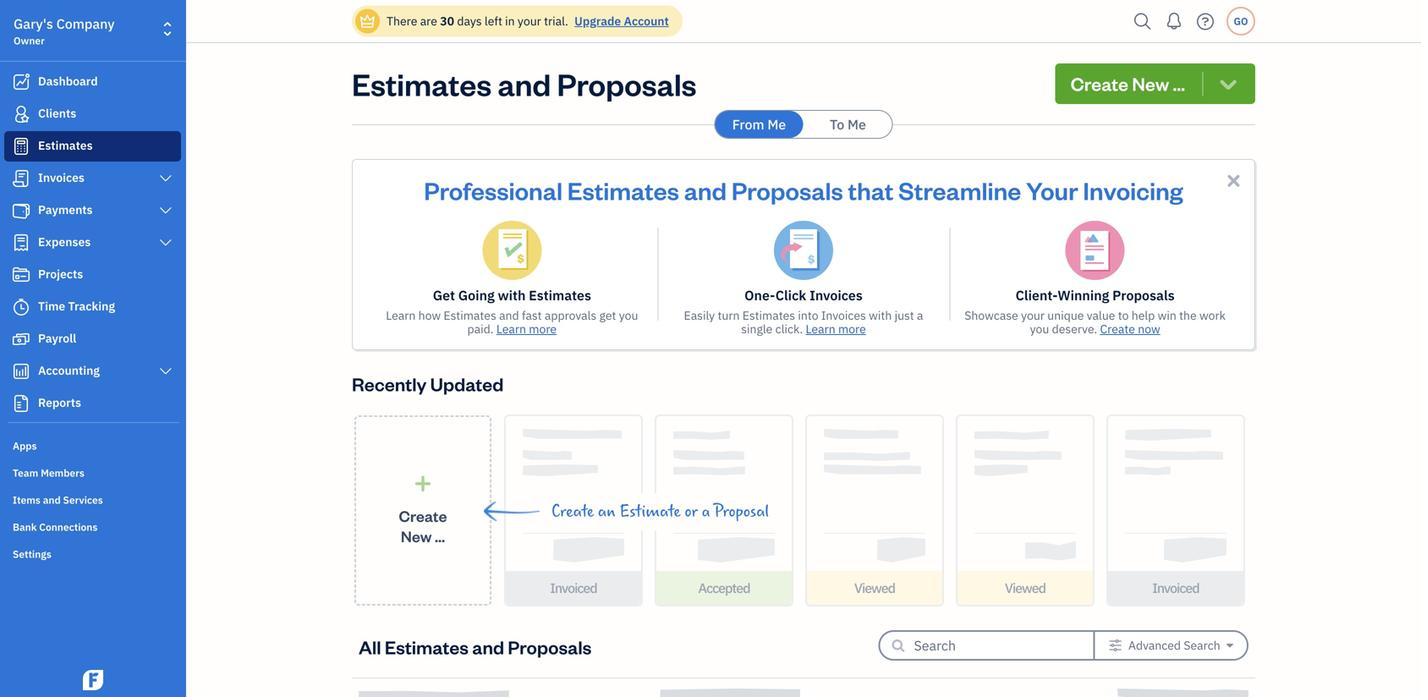 Task type: describe. For each thing, give the bounding box(es) containing it.
items and services link
[[4, 487, 181, 512]]

team
[[13, 466, 38, 480]]

money image
[[11, 331, 31, 348]]

to me link
[[804, 111, 892, 138]]

settings
[[13, 548, 51, 561]]

streamline
[[899, 174, 1022, 206]]

1 viewed from the left
[[855, 579, 895, 597]]

get
[[433, 286, 455, 304]]

expense image
[[11, 234, 31, 251]]

an
[[598, 503, 616, 521]]

accounting link
[[4, 356, 181, 387]]

invoicing
[[1084, 174, 1184, 206]]

main element
[[0, 0, 229, 697]]

learn for get going with estimates
[[497, 321, 526, 337]]

deserve.
[[1052, 321, 1098, 337]]

single
[[742, 321, 773, 337]]

gary's company owner
[[14, 15, 115, 47]]

your inside the showcase your unique value to help win the work you deserve.
[[1022, 308, 1045, 323]]

learn more for invoices
[[806, 321, 866, 337]]

from me
[[733, 116, 786, 133]]

learn inside learn how estimates and fast approvals get you paid.
[[386, 308, 416, 323]]

time tracking link
[[4, 292, 181, 322]]

team members link
[[4, 460, 181, 485]]

invoice image
[[11, 170, 31, 187]]

professional estimates and proposals that streamline your invoicing
[[424, 174, 1184, 206]]

client-winning proposals image
[[1066, 221, 1125, 280]]

client-
[[1016, 286, 1058, 304]]

payments
[[38, 202, 93, 217]]

client image
[[11, 106, 31, 123]]

projects
[[38, 266, 83, 282]]

the
[[1180, 308, 1197, 323]]

unique
[[1048, 308, 1085, 323]]

crown image
[[359, 12, 377, 30]]

proposal
[[714, 503, 770, 521]]

close image
[[1225, 171, 1244, 190]]

accepted
[[699, 579, 750, 597]]

plus image
[[413, 475, 433, 492]]

Search text field
[[914, 632, 1067, 659]]

owner
[[14, 34, 45, 47]]

1 vertical spatial …
[[435, 526, 445, 546]]

from me link
[[716, 111, 804, 138]]

learn how estimates and fast approvals get you paid.
[[386, 308, 639, 337]]

how
[[419, 308, 441, 323]]

go
[[1234, 14, 1249, 28]]

fast
[[522, 308, 542, 323]]

freshbooks image
[[80, 670, 107, 691]]

bank
[[13, 520, 37, 534]]

chevrondown image
[[1217, 72, 1241, 96]]

create an estimate or a proposal
[[552, 503, 770, 521]]

get
[[600, 308, 616, 323]]

dashboard link
[[4, 67, 181, 97]]

a inside easily turn estimates into invoices with just a single click.
[[917, 308, 924, 323]]

payroll
[[38, 330, 76, 346]]

account
[[624, 13, 669, 29]]

project image
[[11, 267, 31, 284]]

or
[[685, 503, 698, 521]]

create new … button for create an estimate or a proposal
[[355, 416, 492, 606]]

client-winning proposals
[[1016, 286, 1175, 304]]

0 vertical spatial …
[[1173, 72, 1186, 96]]

you inside the showcase your unique value to help win the work you deserve.
[[1030, 321, 1050, 337]]

me for to me
[[848, 116, 867, 133]]

expenses link
[[4, 228, 181, 258]]

in
[[505, 13, 515, 29]]

showcase
[[965, 308, 1019, 323]]

create now
[[1101, 321, 1161, 337]]

going
[[459, 286, 495, 304]]

estimates inside main 'element'
[[38, 138, 93, 153]]

payment image
[[11, 202, 31, 219]]

from
[[733, 116, 765, 133]]

members
[[41, 466, 84, 480]]

items
[[13, 493, 41, 507]]

accounting
[[38, 363, 100, 378]]

go button
[[1227, 7, 1256, 36]]

reports link
[[4, 388, 181, 419]]

win
[[1158, 308, 1177, 323]]

payments link
[[4, 195, 181, 226]]

to me
[[830, 116, 867, 133]]

time
[[38, 298, 65, 314]]

items and services
[[13, 493, 103, 507]]

you inside learn how estimates and fast approvals get you paid.
[[619, 308, 639, 323]]

paid.
[[468, 321, 494, 337]]

all estimates and proposals
[[359, 635, 592, 659]]

30
[[440, 13, 455, 29]]

learn more for with
[[497, 321, 557, 337]]

click.
[[776, 321, 803, 337]]

invoices link
[[4, 163, 181, 194]]

advanced search button
[[1096, 632, 1247, 659]]

clients link
[[4, 99, 181, 129]]

days
[[457, 13, 482, 29]]

trial.
[[544, 13, 569, 29]]

chevron large down image for invoices
[[158, 172, 173, 185]]

easily turn estimates into invoices with just a single click.
[[684, 308, 924, 337]]



Task type: vqa. For each thing, say whether or not it's contained in the screenshot.
Connect My Bank button
no



Task type: locate. For each thing, give the bounding box(es) containing it.
a
[[917, 308, 924, 323], [702, 503, 710, 521]]

dashboard
[[38, 73, 98, 89]]

create new … button for estimates and proposals
[[1056, 63, 1256, 104]]

one-
[[745, 286, 776, 304]]

learn left how
[[386, 308, 416, 323]]

settings image
[[1109, 639, 1123, 652]]

3 chevron large down image from the top
[[158, 236, 173, 250]]

bank connections link
[[4, 514, 181, 539]]

tracking
[[68, 298, 115, 314]]

value
[[1087, 308, 1116, 323]]

0 horizontal spatial you
[[619, 308, 639, 323]]

learn more down get going with estimates
[[497, 321, 557, 337]]

help
[[1132, 308, 1155, 323]]

0 horizontal spatial with
[[498, 286, 526, 304]]

updated
[[430, 372, 504, 396]]

recently updated
[[352, 372, 504, 396]]

estimates
[[352, 63, 492, 104], [38, 138, 93, 153], [568, 174, 680, 206], [529, 286, 592, 304], [444, 308, 497, 323], [743, 308, 796, 323], [385, 635, 469, 659]]

easily
[[684, 308, 715, 323]]

2 me from the left
[[848, 116, 867, 133]]

1 more from the left
[[529, 321, 557, 337]]

connections
[[39, 520, 98, 534]]

1 horizontal spatial new
[[1133, 72, 1170, 96]]

more for invoices
[[839, 321, 866, 337]]

notifications image
[[1161, 4, 1188, 38]]

0 horizontal spatial a
[[702, 503, 710, 521]]

invoices up payments
[[38, 170, 85, 185]]

learn for one-click invoices
[[806, 321, 836, 337]]

your down client- on the top of page
[[1022, 308, 1045, 323]]

company
[[56, 15, 115, 33]]

estimates and proposals
[[352, 63, 697, 104]]

and inside main 'element'
[[43, 493, 61, 507]]

1 horizontal spatial invoiced
[[1153, 579, 1200, 597]]

search
[[1184, 638, 1221, 653]]

me
[[768, 116, 786, 133], [848, 116, 867, 133]]

and
[[498, 63, 551, 104], [684, 174, 727, 206], [499, 308, 519, 323], [43, 493, 61, 507], [472, 635, 504, 659]]

learn right "click."
[[806, 321, 836, 337]]

1 horizontal spatial a
[[917, 308, 924, 323]]

invoices inside invoices link
[[38, 170, 85, 185]]

chevron large down image up expenses link
[[158, 204, 173, 217]]

0 horizontal spatial more
[[529, 321, 557, 337]]

settings link
[[4, 541, 181, 566]]

get going with estimates
[[433, 286, 592, 304]]

learn
[[386, 308, 416, 323], [497, 321, 526, 337], [806, 321, 836, 337]]

estimates inside easily turn estimates into invoices with just a single click.
[[743, 308, 796, 323]]

proposals
[[557, 63, 697, 104], [732, 174, 844, 206], [1113, 286, 1175, 304], [508, 635, 592, 659]]

your right in
[[518, 13, 541, 29]]

left
[[485, 13, 503, 29]]

invoices up into
[[810, 286, 863, 304]]

apps
[[13, 439, 37, 453]]

2 chevron large down image from the top
[[158, 204, 173, 217]]

your
[[1027, 174, 1079, 206]]

new inside create new …
[[401, 526, 432, 546]]

into
[[798, 308, 819, 323]]

bank connections
[[13, 520, 98, 534]]

1 vertical spatial a
[[702, 503, 710, 521]]

0 vertical spatial create new …
[[1071, 72, 1186, 96]]

0 vertical spatial your
[[518, 13, 541, 29]]

advanced search
[[1129, 638, 1221, 653]]

winning
[[1058, 286, 1110, 304]]

0 horizontal spatial create new …
[[399, 506, 447, 546]]

with up learn how estimates and fast approvals get you paid.
[[498, 286, 526, 304]]

professional
[[424, 174, 563, 206]]

approvals
[[545, 308, 597, 323]]

with inside easily turn estimates into invoices with just a single click.
[[869, 308, 892, 323]]

1 me from the left
[[768, 116, 786, 133]]

time tracking
[[38, 298, 115, 314]]

me inside from me link
[[768, 116, 786, 133]]

a right just
[[917, 308, 924, 323]]

0 horizontal spatial me
[[768, 116, 786, 133]]

your
[[518, 13, 541, 29], [1022, 308, 1045, 323]]

0 vertical spatial a
[[917, 308, 924, 323]]

0 vertical spatial with
[[498, 286, 526, 304]]

advanced
[[1129, 638, 1181, 653]]

invoices right into
[[822, 308, 866, 323]]

0 horizontal spatial new
[[401, 526, 432, 546]]

1 invoiced from the left
[[550, 579, 597, 597]]

learn more
[[497, 321, 557, 337], [806, 321, 866, 337]]

1 horizontal spatial learn
[[497, 321, 526, 337]]

me for from me
[[768, 116, 786, 133]]

chevron large down image inside expenses link
[[158, 236, 173, 250]]

1 horizontal spatial create new …
[[1071, 72, 1186, 96]]

create new … down plus image in the left bottom of the page
[[399, 506, 447, 546]]

timer image
[[11, 299, 31, 316]]

with
[[498, 286, 526, 304], [869, 308, 892, 323]]

viewed
[[855, 579, 895, 597], [1005, 579, 1046, 597]]

more right into
[[839, 321, 866, 337]]

chart image
[[11, 363, 31, 380]]

more down get going with estimates
[[529, 321, 557, 337]]

to
[[830, 116, 845, 133]]

estimates link
[[4, 131, 181, 162]]

1 horizontal spatial learn more
[[806, 321, 866, 337]]

create new … down search image
[[1071, 72, 1186, 96]]

apps link
[[4, 432, 181, 458]]

a right or on the bottom
[[702, 503, 710, 521]]

0 horizontal spatial learn
[[386, 308, 416, 323]]

0 horizontal spatial viewed
[[855, 579, 895, 597]]

2 vertical spatial invoices
[[822, 308, 866, 323]]

0 horizontal spatial your
[[518, 13, 541, 29]]

gary's
[[14, 15, 53, 33]]

1 vertical spatial invoices
[[810, 286, 863, 304]]

me inside to me link
[[848, 116, 867, 133]]

go to help image
[[1192, 9, 1220, 34]]

1 chevron large down image from the top
[[158, 172, 173, 185]]

estimates inside learn how estimates and fast approvals get you paid.
[[444, 308, 497, 323]]

1 vertical spatial your
[[1022, 308, 1045, 323]]

invoices inside easily turn estimates into invoices with just a single click.
[[822, 308, 866, 323]]

recently
[[352, 372, 427, 396]]

invoiced
[[550, 579, 597, 597], [1153, 579, 1200, 597]]

1 horizontal spatial viewed
[[1005, 579, 1046, 597]]

more for with
[[529, 321, 557, 337]]

1 horizontal spatial me
[[848, 116, 867, 133]]

now
[[1138, 321, 1161, 337]]

chevron large down image down payroll link
[[158, 365, 173, 378]]

you down client- on the top of page
[[1030, 321, 1050, 337]]

learn right 'paid.'
[[497, 321, 526, 337]]

projects link
[[4, 260, 181, 290]]

2 horizontal spatial learn
[[806, 321, 836, 337]]

upgrade account link
[[571, 13, 669, 29]]

estimate
[[620, 503, 681, 521]]

chevron large down image up the projects link
[[158, 236, 173, 250]]

0 horizontal spatial invoiced
[[550, 579, 597, 597]]

all
[[359, 635, 381, 659]]

with left just
[[869, 308, 892, 323]]

1 horizontal spatial create new … button
[[1056, 63, 1256, 104]]

there
[[387, 13, 418, 29]]

0 vertical spatial new
[[1133, 72, 1170, 96]]

reports
[[38, 395, 81, 410]]

chevron large down image inside the payments link
[[158, 204, 173, 217]]

estimate image
[[11, 138, 31, 155]]

me right from
[[768, 116, 786, 133]]

chevron large down image for payments
[[158, 204, 173, 217]]

1 horizontal spatial your
[[1022, 308, 1045, 323]]

services
[[63, 493, 103, 507]]

1 horizontal spatial more
[[839, 321, 866, 337]]

create new …
[[1071, 72, 1186, 96], [399, 506, 447, 546]]

report image
[[11, 395, 31, 412]]

and inside learn how estimates and fast approvals get you paid.
[[499, 308, 519, 323]]

chevron large down image inside "accounting" link
[[158, 365, 173, 378]]

1 vertical spatial with
[[869, 308, 892, 323]]

0 vertical spatial create new … button
[[1056, 63, 1256, 104]]

new down plus image in the left bottom of the page
[[401, 526, 432, 546]]

new down search image
[[1133, 72, 1170, 96]]

1 vertical spatial create new … button
[[355, 416, 492, 606]]

2 invoiced from the left
[[1153, 579, 1200, 597]]

payroll link
[[4, 324, 181, 355]]

click
[[776, 286, 807, 304]]

…
[[1173, 72, 1186, 96], [435, 526, 445, 546]]

turn
[[718, 308, 740, 323]]

work
[[1200, 308, 1226, 323]]

chevron large down image
[[158, 172, 173, 185], [158, 204, 173, 217], [158, 236, 173, 250], [158, 365, 173, 378]]

search image
[[1130, 9, 1157, 34]]

4 chevron large down image from the top
[[158, 365, 173, 378]]

one-click invoices image
[[774, 221, 834, 280]]

caretdown image
[[1227, 639, 1234, 652]]

chevron large down image up the payments link
[[158, 172, 173, 185]]

dashboard image
[[11, 74, 31, 91]]

learn more down one-click invoices
[[806, 321, 866, 337]]

1 horizontal spatial …
[[1173, 72, 1186, 96]]

chevron large down image for expenses
[[158, 236, 173, 250]]

new
[[1133, 72, 1170, 96], [401, 526, 432, 546]]

0 horizontal spatial create new … button
[[355, 416, 492, 606]]

to
[[1119, 308, 1129, 323]]

you right get
[[619, 308, 639, 323]]

team members
[[13, 466, 84, 480]]

1 vertical spatial create new …
[[399, 506, 447, 546]]

1 horizontal spatial you
[[1030, 321, 1050, 337]]

0 horizontal spatial learn more
[[497, 321, 557, 337]]

create new … button
[[1056, 63, 1256, 104], [355, 416, 492, 606]]

0 horizontal spatial …
[[435, 526, 445, 546]]

more
[[529, 321, 557, 337], [839, 321, 866, 337]]

1 horizontal spatial with
[[869, 308, 892, 323]]

me right to
[[848, 116, 867, 133]]

clients
[[38, 105, 76, 121]]

1 vertical spatial new
[[401, 526, 432, 546]]

1 learn more from the left
[[497, 321, 557, 337]]

2 learn more from the left
[[806, 321, 866, 337]]

get going with estimates image
[[483, 221, 542, 280]]

2 viewed from the left
[[1005, 579, 1046, 597]]

2 more from the left
[[839, 321, 866, 337]]

0 vertical spatial invoices
[[38, 170, 85, 185]]

chevron large down image for accounting
[[158, 365, 173, 378]]



